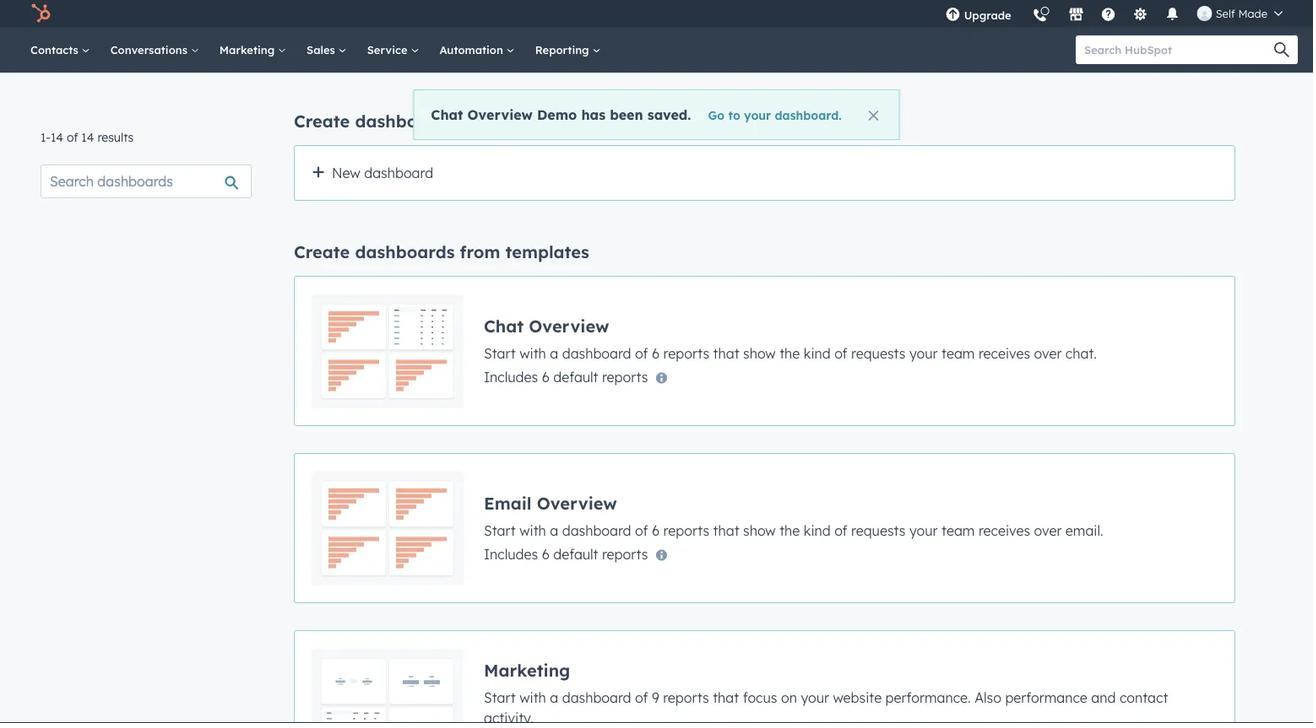 Task type: vqa. For each thing, say whether or not it's contained in the screenshot.
The Date Of Last Meeting Booked In Meetings Tool button
no



Task type: describe. For each thing, give the bounding box(es) containing it.
scratch
[[505, 111, 567, 132]]

search image
[[1274, 42, 1289, 57]]

new dashboard
[[332, 165, 433, 182]]

dashboards for templates
[[355, 242, 455, 263]]

results
[[97, 130, 134, 145]]

dashboard.
[[775, 108, 842, 122]]

Search HubSpot search field
[[1076, 35, 1283, 64]]

hubspot link
[[20, 3, 63, 24]]

settings image
[[1133, 8, 1148, 23]]

service
[[367, 43, 411, 57]]

activity.
[[484, 710, 534, 724]]

create dashboards from scratch
[[294, 111, 567, 132]]

dashboards for scratch
[[355, 111, 455, 132]]

email
[[484, 493, 532, 514]]

includes 6 default reports for chat
[[484, 369, 648, 385]]

made
[[1238, 6, 1268, 20]]

includes 6 default reports for email
[[484, 546, 648, 563]]

automation
[[439, 43, 506, 57]]

9
[[652, 689, 659, 706]]

and
[[1091, 689, 1116, 706]]

kind for email overview
[[804, 522, 831, 539]]

receives for chat overview
[[979, 345, 1030, 362]]

includes for email
[[484, 546, 538, 563]]

dashboard inside checkbox
[[364, 165, 433, 182]]

start inside marketing start with a dashboard of 9 reports that focus on your website performance. also performance and contact activity.
[[484, 689, 516, 706]]

dashboard inside chat overview start with a dashboard of 6 reports that show the kind of requests your team receives over chat.
[[562, 345, 631, 362]]

your inside the chat overview demo has been saved. 'alert'
[[744, 108, 771, 122]]

reports inside marketing start with a dashboard of 9 reports that focus on your website performance. also performance and contact activity.
[[663, 689, 709, 706]]

go to your dashboard. link
[[708, 108, 842, 122]]

contacts link
[[20, 27, 100, 73]]

with inside marketing start with a dashboard of 9 reports that focus on your website performance. also performance and contact activity.
[[520, 689, 546, 706]]

upgrade
[[964, 8, 1011, 22]]

team for email overview
[[942, 522, 975, 539]]

show for email overview
[[743, 522, 776, 539]]

create dashboards from templates
[[294, 242, 589, 263]]

conversations
[[110, 43, 191, 57]]

1 14 from the left
[[51, 130, 63, 145]]

2 14 from the left
[[81, 130, 94, 145]]

a for email
[[550, 522, 558, 539]]

calling icon button
[[1026, 2, 1054, 27]]

that for chat overview
[[713, 345, 739, 362]]

hubspot image
[[30, 3, 51, 24]]

start for email
[[484, 522, 516, 539]]

from for templates
[[460, 242, 500, 263]]

marketplaces button
[[1059, 0, 1094, 27]]

chat for chat overview demo has been saved.
[[431, 106, 463, 123]]

marketing start with a dashboard of 9 reports that focus on your website performance. also performance and contact activity.
[[484, 660, 1168, 724]]

demo
[[537, 106, 577, 123]]

includes for chat
[[484, 369, 538, 385]]

New dashboard checkbox
[[294, 145, 1235, 201]]

service link
[[357, 27, 429, 73]]

a for chat
[[550, 345, 558, 362]]

reports inside chat overview start with a dashboard of 6 reports that show the kind of requests your team receives over chat.
[[663, 345, 709, 362]]

help button
[[1094, 0, 1123, 27]]

with for email
[[520, 522, 546, 539]]

menu containing self made
[[935, 0, 1293, 33]]

self
[[1216, 6, 1235, 20]]

go
[[708, 108, 725, 122]]

new
[[332, 165, 360, 182]]

dashboard inside email overview start with a dashboard of 6 reports that show the kind of requests your team receives over email.
[[562, 522, 631, 539]]

create for create dashboards from templates
[[294, 242, 350, 263]]

self made
[[1216, 6, 1268, 20]]

Search search field
[[41, 165, 252, 198]]

self made button
[[1187, 0, 1293, 27]]

chat for chat overview start with a dashboard of 6 reports that show the kind of requests your team receives over chat.
[[484, 315, 524, 337]]

team for chat overview
[[942, 345, 975, 362]]

default for chat overview
[[553, 369, 598, 385]]

marketplaces image
[[1069, 8, 1084, 23]]

your inside email overview start with a dashboard of 6 reports that show the kind of requests your team receives over email.
[[909, 522, 938, 539]]

help image
[[1101, 8, 1116, 23]]

focus
[[743, 689, 777, 706]]

on
[[781, 689, 797, 706]]

none checkbox 'marketing'
[[294, 631, 1235, 724]]

overview for email overview
[[537, 493, 617, 514]]

the for email overview
[[780, 522, 800, 539]]

go to your dashboard.
[[708, 108, 842, 122]]

marketing for marketing start with a dashboard of 9 reports that focus on your website performance. also performance and contact activity.
[[484, 660, 570, 681]]

of inside marketing start with a dashboard of 9 reports that focus on your website performance. also performance and contact activity.
[[635, 689, 648, 706]]



Task type: locate. For each thing, give the bounding box(es) containing it.
dashboards
[[355, 111, 455, 132], [355, 242, 455, 263]]

kind for chat overview
[[804, 345, 831, 362]]

2 vertical spatial start
[[484, 689, 516, 706]]

1 vertical spatial create
[[294, 242, 350, 263]]

over left email.
[[1034, 522, 1062, 539]]

2 start from the top
[[484, 522, 516, 539]]

show for chat overview
[[743, 345, 776, 362]]

1 show from the top
[[743, 345, 776, 362]]

start inside chat overview start with a dashboard of 6 reports that show the kind of requests your team receives over chat.
[[484, 345, 516, 362]]

settings link
[[1123, 0, 1158, 27]]

the inside chat overview start with a dashboard of 6 reports that show the kind of requests your team receives over chat.
[[780, 345, 800, 362]]

1 vertical spatial a
[[550, 522, 558, 539]]

1 vertical spatial show
[[743, 522, 776, 539]]

create down new
[[294, 242, 350, 263]]

1 kind from the top
[[804, 345, 831, 362]]

1 vertical spatial includes
[[484, 546, 538, 563]]

from left scratch
[[460, 111, 500, 132]]

dashboard
[[364, 165, 433, 182], [562, 345, 631, 362], [562, 522, 631, 539], [562, 689, 631, 706]]

from left templates
[[460, 242, 500, 263]]

6 inside email overview start with a dashboard of 6 reports that show the kind of requests your team receives over email.
[[652, 522, 660, 539]]

marketing left sales at left top
[[219, 43, 278, 57]]

0 vertical spatial start
[[484, 345, 516, 362]]

requests inside chat overview start with a dashboard of 6 reports that show the kind of requests your team receives over chat.
[[851, 345, 906, 362]]

reporting link
[[525, 27, 611, 73]]

1 vertical spatial marketing
[[484, 660, 570, 681]]

show inside chat overview start with a dashboard of 6 reports that show the kind of requests your team receives over chat.
[[743, 345, 776, 362]]

3 with from the top
[[520, 689, 546, 706]]

ruby anderson image
[[1197, 6, 1212, 21]]

1 vertical spatial that
[[713, 522, 739, 539]]

3 start from the top
[[484, 689, 516, 706]]

overview inside the chat overview demo has been saved. 'alert'
[[467, 106, 533, 123]]

default inside the chat overview option
[[553, 369, 598, 385]]

1 start from the top
[[484, 345, 516, 362]]

kind
[[804, 345, 831, 362], [804, 522, 831, 539]]

the
[[780, 345, 800, 362], [780, 522, 800, 539]]

marketing for marketing
[[219, 43, 278, 57]]

0 vertical spatial team
[[942, 345, 975, 362]]

0 vertical spatial none checkbox
[[294, 276, 1235, 426]]

0 vertical spatial a
[[550, 345, 558, 362]]

a inside marketing start with a dashboard of 9 reports that focus on your website performance. also performance and contact activity.
[[550, 689, 558, 706]]

default inside checkbox
[[553, 546, 598, 563]]

1 requests from the top
[[851, 345, 906, 362]]

2 over from the top
[[1034, 522, 1062, 539]]

1 a from the top
[[550, 345, 558, 362]]

1 vertical spatial from
[[460, 242, 500, 263]]

from
[[460, 111, 500, 132], [460, 242, 500, 263]]

0 vertical spatial dashboards
[[355, 111, 455, 132]]

chat inside chat overview start with a dashboard of 6 reports that show the kind of requests your team receives over chat.
[[484, 315, 524, 337]]

none checkbox containing email overview
[[294, 453, 1235, 604]]

calling icon image
[[1033, 8, 1048, 24]]

includes inside checkbox
[[484, 546, 538, 563]]

2 show from the top
[[743, 522, 776, 539]]

none checkbox containing chat overview
[[294, 276, 1235, 426]]

default
[[553, 369, 598, 385], [553, 546, 598, 563]]

overview inside chat overview start with a dashboard of 6 reports that show the kind of requests your team receives over chat.
[[529, 315, 609, 337]]

chat overview start with a dashboard of 6 reports that show the kind of requests your team receives over chat.
[[484, 315, 1097, 362]]

2 with from the top
[[520, 522, 546, 539]]

receives left email.
[[979, 522, 1030, 539]]

with inside email overview start with a dashboard of 6 reports that show the kind of requests your team receives over email.
[[520, 522, 546, 539]]

marketing inside marketing start with a dashboard of 9 reports that focus on your website performance. also performance and contact activity.
[[484, 660, 570, 681]]

been
[[610, 106, 643, 123]]

0 vertical spatial chat
[[431, 106, 463, 123]]

includes 6 default reports
[[484, 369, 648, 385], [484, 546, 648, 563]]

1 vertical spatial with
[[520, 522, 546, 539]]

team
[[942, 345, 975, 362], [942, 522, 975, 539]]

1 vertical spatial none checkbox
[[294, 631, 1235, 724]]

create up new
[[294, 111, 350, 132]]

1 vertical spatial over
[[1034, 522, 1062, 539]]

email overview image
[[312, 471, 464, 586]]

team inside chat overview start with a dashboard of 6 reports that show the kind of requests your team receives over chat.
[[942, 345, 975, 362]]

reporting
[[535, 43, 592, 57]]

receives
[[979, 345, 1030, 362], [979, 522, 1030, 539]]

default for email overview
[[553, 546, 598, 563]]

performance
[[1005, 689, 1088, 706]]

overview left demo at the left top of the page
[[467, 106, 533, 123]]

14
[[51, 130, 63, 145], [81, 130, 94, 145]]

0 vertical spatial the
[[780, 345, 800, 362]]

over inside chat overview start with a dashboard of 6 reports that show the kind of requests your team receives over chat.
[[1034, 345, 1062, 362]]

reports
[[663, 345, 709, 362], [602, 369, 648, 385], [663, 522, 709, 539], [602, 546, 648, 563], [663, 689, 709, 706]]

2 from from the top
[[460, 242, 500, 263]]

email overview start with a dashboard of 6 reports that show the kind of requests your team receives over email.
[[484, 493, 1103, 539]]

start for chat
[[484, 345, 516, 362]]

2 create from the top
[[294, 242, 350, 263]]

requests for chat overview
[[851, 345, 906, 362]]

dashboard inside marketing start with a dashboard of 9 reports that focus on your website performance. also performance and contact activity.
[[562, 689, 631, 706]]

1 vertical spatial default
[[553, 546, 598, 563]]

saved.
[[647, 106, 691, 123]]

0 vertical spatial includes 6 default reports
[[484, 369, 648, 385]]

contacts
[[30, 43, 82, 57]]

start inside email overview start with a dashboard of 6 reports that show the kind of requests your team receives over email.
[[484, 522, 516, 539]]

1 that from the top
[[713, 345, 739, 362]]

overview
[[467, 106, 533, 123], [529, 315, 609, 337], [537, 493, 617, 514]]

1 horizontal spatial marketing
[[484, 660, 570, 681]]

0 vertical spatial default
[[553, 369, 598, 385]]

upgrade image
[[945, 8, 961, 23]]

1 horizontal spatial 14
[[81, 130, 94, 145]]

show inside email overview start with a dashboard of 6 reports that show the kind of requests your team receives over email.
[[743, 522, 776, 539]]

0 vertical spatial with
[[520, 345, 546, 362]]

marketing inside marketing 'link'
[[219, 43, 278, 57]]

2 that from the top
[[713, 522, 739, 539]]

1 with from the top
[[520, 345, 546, 362]]

1 vertical spatial kind
[[804, 522, 831, 539]]

2 vertical spatial with
[[520, 689, 546, 706]]

overview right email
[[537, 493, 617, 514]]

1 vertical spatial includes 6 default reports
[[484, 546, 648, 563]]

0 vertical spatial from
[[460, 111, 500, 132]]

receives left 'chat.'
[[979, 345, 1030, 362]]

1 vertical spatial start
[[484, 522, 516, 539]]

2 none checkbox from the top
[[294, 631, 1235, 724]]

to
[[728, 108, 740, 122]]

1-
[[41, 130, 51, 145]]

over for chat overview
[[1034, 345, 1062, 362]]

menu
[[935, 0, 1293, 33]]

show
[[743, 345, 776, 362], [743, 522, 776, 539]]

kind inside email overview start with a dashboard of 6 reports that show the kind of requests your team receives over email.
[[804, 522, 831, 539]]

1 vertical spatial receives
[[979, 522, 1030, 539]]

includes 6 default reports inside the chat overview option
[[484, 369, 648, 385]]

receives inside chat overview start with a dashboard of 6 reports that show the kind of requests your team receives over chat.
[[979, 345, 1030, 362]]

includes inside option
[[484, 369, 538, 385]]

0 vertical spatial includes
[[484, 369, 538, 385]]

0 vertical spatial marketing
[[219, 43, 278, 57]]

overview for chat overview
[[529, 315, 609, 337]]

marketing image
[[312, 649, 464, 724]]

includes
[[484, 369, 538, 385], [484, 546, 538, 563]]

2 the from the top
[[780, 522, 800, 539]]

website
[[833, 689, 882, 706]]

that inside marketing start with a dashboard of 9 reports that focus on your website performance. also performance and contact activity.
[[713, 689, 739, 706]]

over inside email overview start with a dashboard of 6 reports that show the kind of requests your team receives over email.
[[1034, 522, 1062, 539]]

conversations link
[[100, 27, 209, 73]]

notifications button
[[1158, 0, 1187, 27]]

chat overview demo has been saved. alert
[[413, 90, 900, 140]]

None checkbox
[[294, 453, 1235, 604]]

requests for email overview
[[851, 522, 906, 539]]

your inside marketing start with a dashboard of 9 reports that focus on your website performance. also performance and contact activity.
[[801, 689, 829, 706]]

3 that from the top
[[713, 689, 739, 706]]

chat.
[[1066, 345, 1097, 362]]

1 from from the top
[[460, 111, 500, 132]]

start
[[484, 345, 516, 362], [484, 522, 516, 539], [484, 689, 516, 706]]

6
[[652, 345, 660, 362], [542, 369, 550, 385], [652, 522, 660, 539], [542, 546, 550, 563]]

0 horizontal spatial chat
[[431, 106, 463, 123]]

also
[[975, 689, 1001, 706]]

1 vertical spatial overview
[[529, 315, 609, 337]]

chat
[[431, 106, 463, 123], [484, 315, 524, 337]]

that inside email overview start with a dashboard of 6 reports that show the kind of requests your team receives over email.
[[713, 522, 739, 539]]

none checkbox the chat overview
[[294, 276, 1235, 426]]

the for chat overview
[[780, 345, 800, 362]]

that for email overview
[[713, 522, 739, 539]]

email.
[[1066, 522, 1103, 539]]

6 inside chat overview start with a dashboard of 6 reports that show the kind of requests your team receives over chat.
[[652, 345, 660, 362]]

1 over from the top
[[1034, 345, 1062, 362]]

chat inside 'alert'
[[431, 106, 463, 123]]

your inside chat overview start with a dashboard of 6 reports that show the kind of requests your team receives over chat.
[[909, 345, 938, 362]]

None checkbox
[[294, 276, 1235, 426], [294, 631, 1235, 724]]

reports inside email overview start with a dashboard of 6 reports that show the kind of requests your team receives over email.
[[663, 522, 709, 539]]

overview inside email overview start with a dashboard of 6 reports that show the kind of requests your team receives over email.
[[537, 493, 617, 514]]

chat overview demo has been saved.
[[431, 106, 691, 123]]

2 default from the top
[[553, 546, 598, 563]]

2 kind from the top
[[804, 522, 831, 539]]

1 vertical spatial chat
[[484, 315, 524, 337]]

0 horizontal spatial 14
[[51, 130, 63, 145]]

search button
[[1266, 35, 1298, 64]]

2 includes from the top
[[484, 546, 538, 563]]

your
[[744, 108, 771, 122], [909, 345, 938, 362], [909, 522, 938, 539], [801, 689, 829, 706]]

2 receives from the top
[[979, 522, 1030, 539]]

0 vertical spatial show
[[743, 345, 776, 362]]

create
[[294, 111, 350, 132], [294, 242, 350, 263]]

kind inside chat overview start with a dashboard of 6 reports that show the kind of requests your team receives over chat.
[[804, 345, 831, 362]]

performance.
[[885, 689, 971, 706]]

0 vertical spatial requests
[[851, 345, 906, 362]]

from for scratch
[[460, 111, 500, 132]]

overview down templates
[[529, 315, 609, 337]]

over
[[1034, 345, 1062, 362], [1034, 522, 1062, 539]]

1 none checkbox from the top
[[294, 276, 1235, 426]]

0 vertical spatial that
[[713, 345, 739, 362]]

1 vertical spatial dashboards
[[355, 242, 455, 263]]

automation link
[[429, 27, 525, 73]]

create for create dashboards from scratch
[[294, 111, 350, 132]]

2 requests from the top
[[851, 522, 906, 539]]

that
[[713, 345, 739, 362], [713, 522, 739, 539], [713, 689, 739, 706]]

over left 'chat.'
[[1034, 345, 1062, 362]]

0 vertical spatial overview
[[467, 106, 533, 123]]

none checkbox containing marketing
[[294, 631, 1235, 724]]

sales
[[307, 43, 338, 57]]

a
[[550, 345, 558, 362], [550, 522, 558, 539], [550, 689, 558, 706]]

0 vertical spatial receives
[[979, 345, 1030, 362]]

with for chat
[[520, 345, 546, 362]]

marketing up activity.
[[484, 660, 570, 681]]

notifications image
[[1165, 8, 1180, 23]]

over for email overview
[[1034, 522, 1062, 539]]

chat overview image
[[312, 294, 464, 409]]

requests
[[851, 345, 906, 362], [851, 522, 906, 539]]

2 team from the top
[[942, 522, 975, 539]]

1 create from the top
[[294, 111, 350, 132]]

templates
[[505, 242, 589, 263]]

receives inside email overview start with a dashboard of 6 reports that show the kind of requests your team receives over email.
[[979, 522, 1030, 539]]

1 vertical spatial requests
[[851, 522, 906, 539]]

0 horizontal spatial marketing
[[219, 43, 278, 57]]

that inside chat overview start with a dashboard of 6 reports that show the kind of requests your team receives over chat.
[[713, 345, 739, 362]]

marketing
[[219, 43, 278, 57], [484, 660, 570, 681]]

a inside email overview start with a dashboard of 6 reports that show the kind of requests your team receives over email.
[[550, 522, 558, 539]]

2 vertical spatial a
[[550, 689, 558, 706]]

contact
[[1120, 689, 1168, 706]]

1 includes 6 default reports from the top
[[484, 369, 648, 385]]

0 vertical spatial create
[[294, 111, 350, 132]]

1-14 of 14 results
[[41, 130, 134, 145]]

dashboards down new dashboard
[[355, 242, 455, 263]]

2 dashboards from the top
[[355, 242, 455, 263]]

1 vertical spatial team
[[942, 522, 975, 539]]

3 a from the top
[[550, 689, 558, 706]]

with inside chat overview start with a dashboard of 6 reports that show the kind of requests your team receives over chat.
[[520, 345, 546, 362]]

close image
[[869, 111, 879, 121]]

with
[[520, 345, 546, 362], [520, 522, 546, 539], [520, 689, 546, 706]]

0 vertical spatial over
[[1034, 345, 1062, 362]]

receives for email overview
[[979, 522, 1030, 539]]

dashboards up new dashboard
[[355, 111, 455, 132]]

1 team from the top
[[942, 345, 975, 362]]

1 horizontal spatial chat
[[484, 315, 524, 337]]

1 dashboards from the top
[[355, 111, 455, 132]]

2 vertical spatial overview
[[537, 493, 617, 514]]

1 includes from the top
[[484, 369, 538, 385]]

of
[[67, 130, 78, 145], [635, 345, 648, 362], [834, 345, 847, 362], [635, 522, 648, 539], [834, 522, 847, 539], [635, 689, 648, 706]]

0 vertical spatial kind
[[804, 345, 831, 362]]

1 vertical spatial the
[[780, 522, 800, 539]]

team inside email overview start with a dashboard of 6 reports that show the kind of requests your team receives over email.
[[942, 522, 975, 539]]

the inside email overview start with a dashboard of 6 reports that show the kind of requests your team receives over email.
[[780, 522, 800, 539]]

sales link
[[296, 27, 357, 73]]

1 receives from the top
[[979, 345, 1030, 362]]

2 a from the top
[[550, 522, 558, 539]]

2 includes 6 default reports from the top
[[484, 546, 648, 563]]

requests inside email overview start with a dashboard of 6 reports that show the kind of requests your team receives over email.
[[851, 522, 906, 539]]

has
[[581, 106, 606, 123]]

1 the from the top
[[780, 345, 800, 362]]

marketing link
[[209, 27, 296, 73]]

a inside chat overview start with a dashboard of 6 reports that show the kind of requests your team receives over chat.
[[550, 345, 558, 362]]

2 vertical spatial that
[[713, 689, 739, 706]]

1 default from the top
[[553, 369, 598, 385]]



